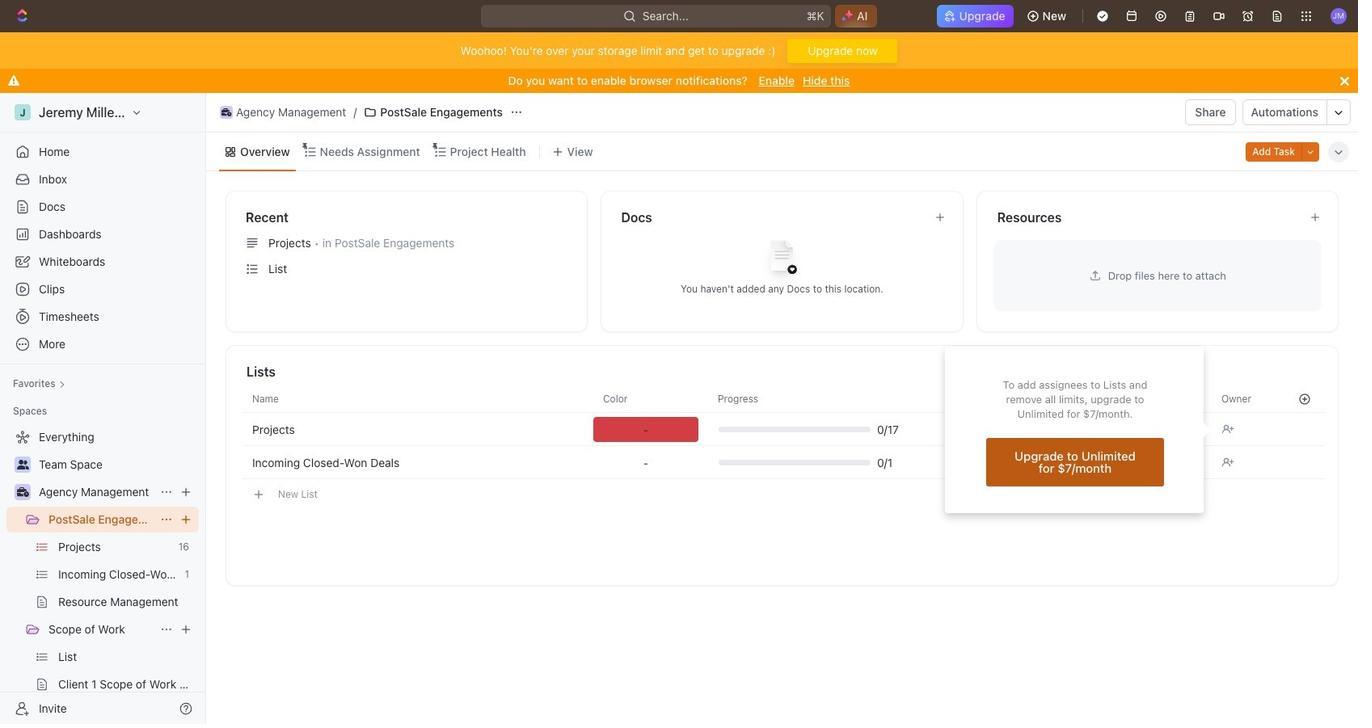 Task type: vqa. For each thing, say whether or not it's contained in the screenshot.
bottom business time image
yes



Task type: describe. For each thing, give the bounding box(es) containing it.
business time image inside sidebar navigation
[[17, 488, 29, 497]]

1 horizontal spatial dropdown menu image
[[1306, 208, 1328, 230]]

dropdown menu image
[[593, 417, 699, 442]]

jeremy miller's workspace, , element
[[15, 104, 31, 120]]

user group image
[[17, 460, 29, 470]]

tree inside sidebar navigation
[[6, 425, 199, 724]]



Task type: locate. For each thing, give the bounding box(es) containing it.
sidebar navigation
[[0, 93, 209, 724]]

0 vertical spatial business time image
[[221, 108, 231, 116]]

1 vertical spatial business time image
[[17, 488, 29, 497]]

0 horizontal spatial business time image
[[17, 488, 29, 497]]

business time image
[[221, 108, 231, 116], [17, 488, 29, 497]]

1 vertical spatial dropdown menu image
[[644, 456, 649, 469]]

no most used docs image
[[750, 228, 815, 292]]

1 horizontal spatial business time image
[[221, 108, 231, 116]]

dropdown menu image
[[1306, 208, 1328, 230], [644, 456, 649, 469]]

0 horizontal spatial dropdown menu image
[[644, 456, 649, 469]]

tree
[[6, 425, 199, 724]]

0 vertical spatial dropdown menu image
[[1306, 208, 1328, 230]]



